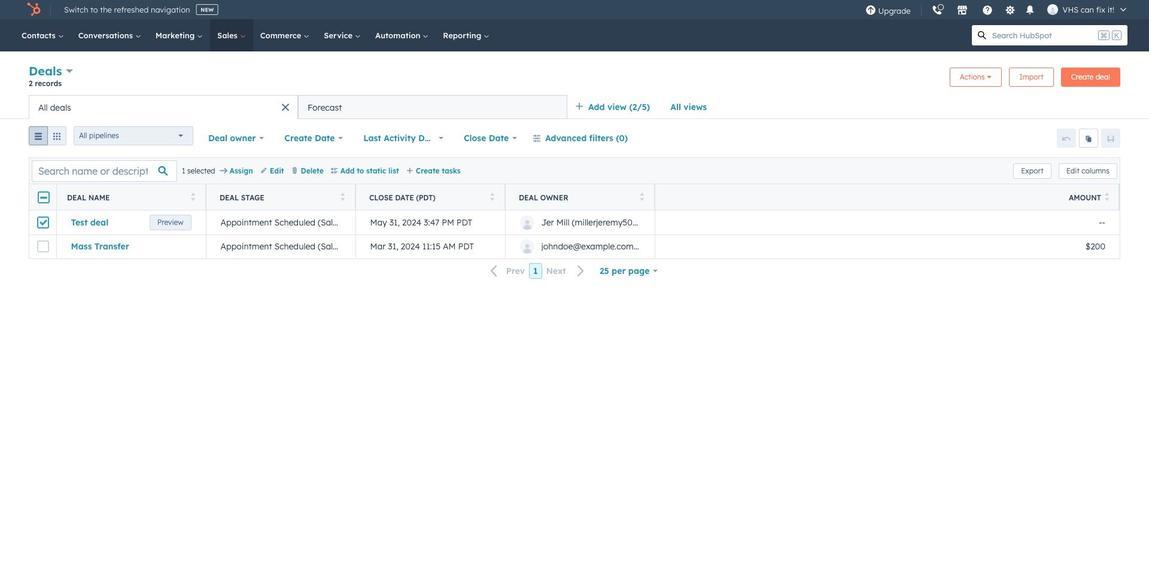 Task type: locate. For each thing, give the bounding box(es) containing it.
2 press to sort. element from the left
[[340, 192, 345, 203]]

group
[[29, 126, 66, 150]]

menu
[[859, 0, 1135, 20]]

1 horizontal spatial press to sort. image
[[490, 192, 494, 201]]

pagination navigation
[[483, 263, 592, 279]]

1 horizontal spatial press to sort. image
[[1105, 192, 1109, 201]]

5 press to sort. element from the left
[[1105, 192, 1109, 203]]

2 horizontal spatial press to sort. image
[[639, 192, 644, 201]]

press to sort. image
[[340, 192, 345, 201], [1105, 192, 1109, 201]]

press to sort. element
[[191, 192, 195, 203], [340, 192, 345, 203], [490, 192, 494, 203], [639, 192, 644, 203], [1105, 192, 1109, 203]]

1 press to sort. image from the left
[[191, 192, 195, 201]]

2 press to sort. image from the left
[[490, 192, 494, 201]]

banner
[[29, 62, 1120, 95]]

jer mill image
[[1047, 4, 1058, 15]]

0 horizontal spatial press to sort. image
[[340, 192, 345, 201]]

0 horizontal spatial press to sort. image
[[191, 192, 195, 201]]

press to sort. image
[[191, 192, 195, 201], [490, 192, 494, 201], [639, 192, 644, 201]]

1 press to sort. element from the left
[[191, 192, 195, 203]]



Task type: vqa. For each thing, say whether or not it's contained in the screenshot.
Marketplaces icon
yes



Task type: describe. For each thing, give the bounding box(es) containing it.
3 press to sort. element from the left
[[490, 192, 494, 203]]

marketplaces image
[[957, 5, 967, 16]]

1 press to sort. image from the left
[[340, 192, 345, 201]]

Search HubSpot search field
[[992, 25, 1096, 45]]

2 press to sort. image from the left
[[1105, 192, 1109, 201]]

Search name or description search field
[[32, 160, 177, 182]]

4 press to sort. element from the left
[[639, 192, 644, 203]]

3 press to sort. image from the left
[[639, 192, 644, 201]]



